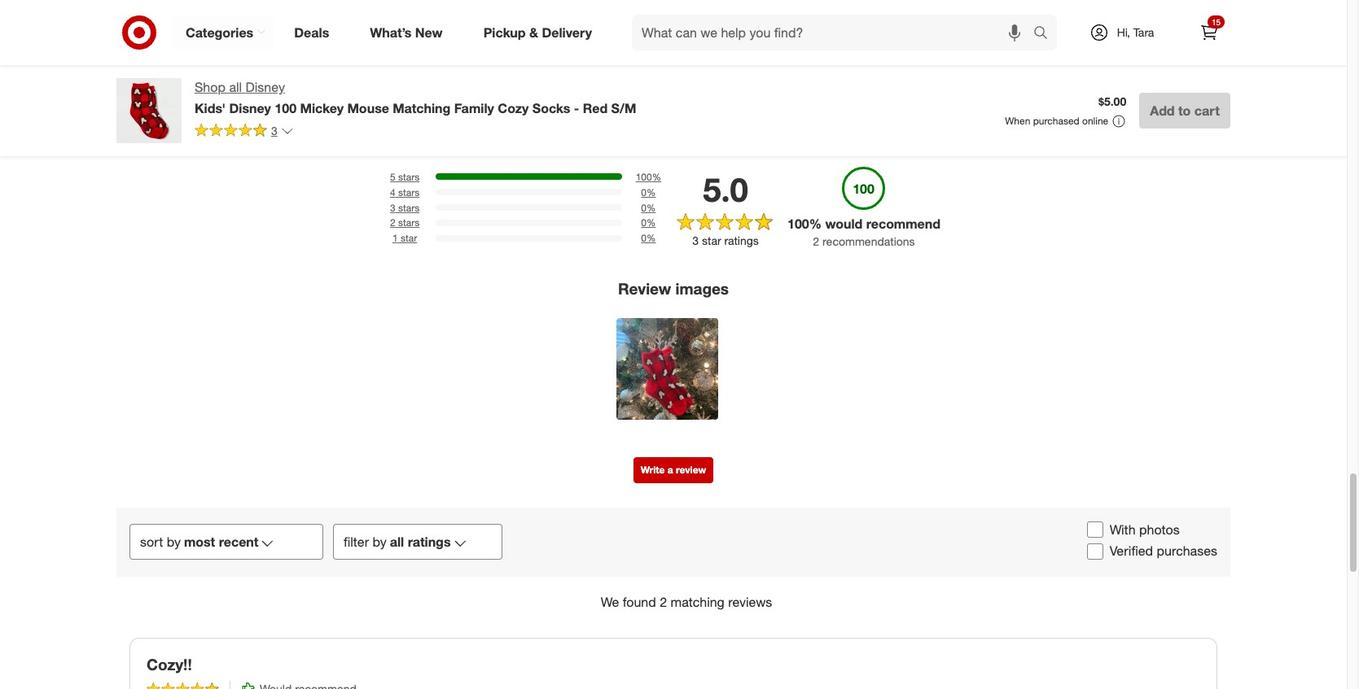Task type: locate. For each thing, give the bounding box(es) containing it.
0 vertical spatial ratings
[[724, 234, 759, 248]]

by right sort
[[167, 535, 181, 551]]

4 0 from the top
[[641, 232, 647, 245]]

by
[[167, 535, 181, 551], [373, 535, 387, 551]]

5
[[390, 171, 396, 183]]

pickup & delivery
[[484, 24, 592, 40]]

all inside the shop all disney kids' disney 100 mickey mouse matching family cozy socks - red s/m
[[229, 79, 242, 95]]

0 vertical spatial 100
[[275, 100, 296, 116]]

add to cart button
[[1140, 93, 1231, 129]]

1 stars from the top
[[398, 171, 420, 183]]

100 for 100 % would recommend 2 recommendations
[[788, 216, 809, 232]]

15 link
[[1192, 15, 1227, 50]]

socks
[[532, 100, 570, 116]]

% for 4 stars
[[647, 186, 656, 198]]

0 vertical spatial 3
[[271, 124, 278, 138]]

2 up 1
[[390, 217, 396, 229]]

found
[[623, 595, 656, 611]]

all right filter
[[390, 535, 404, 551]]

4 0 % from the top
[[641, 232, 656, 245]]

0
[[641, 186, 647, 198], [641, 202, 647, 214], [641, 217, 647, 229], [641, 232, 647, 245]]

2 horizontal spatial 2
[[813, 234, 819, 248]]

3
[[271, 124, 278, 138], [390, 202, 396, 214], [693, 234, 699, 248]]

1 vertical spatial &
[[693, 114, 706, 137]]

2 horizontal spatial 3
[[693, 234, 699, 248]]

by right filter
[[373, 535, 387, 551]]

100 inside the shop all disney kids' disney 100 mickey mouse matching family cozy socks - red s/m
[[275, 100, 296, 116]]

add to cart
[[1150, 103, 1220, 119]]

0 vertical spatial all
[[229, 79, 242, 95]]

with photos
[[1110, 522, 1180, 538]]

&
[[529, 24, 538, 40], [693, 114, 706, 137]]

4 stars from the top
[[398, 217, 420, 229]]

1 0 from the top
[[641, 186, 647, 198]]

0 horizontal spatial 3
[[271, 124, 278, 138]]

2 right found
[[660, 595, 667, 611]]

0 horizontal spatial by
[[167, 535, 181, 551]]

0 for 4 stars
[[641, 186, 647, 198]]

images
[[676, 279, 729, 298]]

all
[[229, 79, 242, 95], [390, 535, 404, 551]]

to
[[1179, 103, 1191, 119]]

cart
[[1195, 103, 1220, 119]]

1 horizontal spatial 3
[[390, 202, 396, 214]]

reviews
[[711, 114, 785, 137]]

3 for 3 stars
[[390, 202, 396, 214]]

2 by from the left
[[373, 535, 387, 551]]

1 horizontal spatial 100
[[636, 171, 652, 183]]

3 inside 3 link
[[271, 124, 278, 138]]

5 stars
[[390, 171, 420, 183]]

0 horizontal spatial 100
[[275, 100, 296, 116]]

categories
[[186, 24, 253, 40]]

stars for 3 stars
[[398, 202, 420, 214]]

ratings
[[724, 234, 759, 248], [408, 535, 451, 551]]

1 by from the left
[[167, 535, 181, 551]]

3 0 % from the top
[[641, 217, 656, 229]]

100 %
[[636, 171, 661, 183]]

all right 'shop'
[[229, 79, 242, 95]]

stars
[[398, 171, 420, 183], [398, 186, 420, 198], [398, 202, 420, 214], [398, 217, 420, 229]]

sort
[[140, 535, 163, 551]]

0 horizontal spatial ratings
[[408, 535, 451, 551]]

3 star ratings
[[693, 234, 759, 248]]

3 stars from the top
[[398, 202, 420, 214]]

cozy!!
[[147, 656, 192, 674]]

star up the images
[[702, 234, 721, 248]]

stars up 4 stars
[[398, 171, 420, 183]]

when purchased online
[[1005, 115, 1109, 127]]

filter
[[344, 535, 369, 551]]

2 stars
[[390, 217, 420, 229]]

by for filter by
[[373, 535, 387, 551]]

0 %
[[641, 186, 656, 198], [641, 202, 656, 214], [641, 217, 656, 229], [641, 232, 656, 245]]

0 horizontal spatial all
[[229, 79, 242, 95]]

disney
[[246, 79, 285, 95], [229, 100, 271, 116]]

purchases
[[1157, 544, 1218, 560]]

1 vertical spatial 100
[[636, 171, 652, 183]]

hi, tara
[[1117, 25, 1154, 39]]

& right pickup
[[529, 24, 538, 40]]

ratings right filter
[[408, 535, 451, 551]]

stars for 2 stars
[[398, 217, 420, 229]]

stars up the 3 stars
[[398, 186, 420, 198]]

1 horizontal spatial by
[[373, 535, 387, 551]]

stars down the 3 stars
[[398, 217, 420, 229]]

0 % for 2 stars
[[641, 217, 656, 229]]

& right "ratings"
[[693, 114, 706, 137]]

1 vertical spatial 2
[[813, 234, 819, 248]]

we
[[601, 595, 619, 611]]

2 horizontal spatial 100
[[788, 216, 809, 232]]

matching
[[393, 100, 451, 116]]

1 horizontal spatial &
[[693, 114, 706, 137]]

cozy
[[498, 100, 529, 116]]

1 horizontal spatial all
[[390, 535, 404, 551]]

categories link
[[172, 15, 274, 50]]

star right 1
[[401, 232, 417, 245]]

2 0 from the top
[[641, 202, 647, 214]]

ratings down 5.0
[[724, 234, 759, 248]]

4
[[390, 186, 396, 198]]

new
[[415, 24, 443, 40]]

s/m
[[611, 100, 636, 116]]

purchased
[[1033, 115, 1080, 127]]

2
[[390, 217, 396, 229], [813, 234, 819, 248], [660, 595, 667, 611]]

what's
[[370, 24, 412, 40]]

stars up the 2 stars
[[398, 202, 420, 214]]

% for 5 stars
[[652, 171, 661, 183]]

2 vertical spatial 100
[[788, 216, 809, 232]]

1 vertical spatial 3
[[390, 202, 396, 214]]

100 inside the 100 % would recommend 2 recommendations
[[788, 216, 809, 232]]

100 for 100 %
[[636, 171, 652, 183]]

1 horizontal spatial star
[[702, 234, 721, 248]]

100
[[275, 100, 296, 116], [636, 171, 652, 183], [788, 216, 809, 232]]

hi,
[[1117, 25, 1130, 39]]

guest
[[562, 114, 614, 137]]

search button
[[1026, 15, 1065, 54]]

$5.00
[[1099, 95, 1127, 108]]

0 vertical spatial &
[[529, 24, 538, 40]]

1 vertical spatial ratings
[[408, 535, 451, 551]]

2 0 % from the top
[[641, 202, 656, 214]]

family
[[454, 100, 494, 116]]

100 left mickey
[[275, 100, 296, 116]]

Verified purchases checkbox
[[1087, 544, 1103, 560]]

deals link
[[280, 15, 350, 50]]

100 left would
[[788, 216, 809, 232]]

shop
[[195, 79, 226, 95]]

2 vertical spatial 3
[[693, 234, 699, 248]]

sort by most recent
[[140, 535, 259, 551]]

0 horizontal spatial star
[[401, 232, 417, 245]]

would
[[825, 216, 863, 232]]

recent
[[219, 535, 259, 551]]

kids'
[[195, 100, 226, 116]]

2 vertical spatial 2
[[660, 595, 667, 611]]

1 horizontal spatial 2
[[660, 595, 667, 611]]

1 0 % from the top
[[641, 186, 656, 198]]

mouse
[[347, 100, 389, 116]]

search
[[1026, 26, 1065, 42]]

3 0 from the top
[[641, 217, 647, 229]]

most
[[184, 535, 215, 551]]

2 left recommendations
[[813, 234, 819, 248]]

0 for 3 stars
[[641, 202, 647, 214]]

2 stars from the top
[[398, 186, 420, 198]]

0 horizontal spatial 2
[[390, 217, 396, 229]]

review
[[676, 464, 706, 476]]

star
[[401, 232, 417, 245], [702, 234, 721, 248]]

%
[[652, 171, 661, 183], [647, 186, 656, 198], [647, 202, 656, 214], [809, 216, 822, 232], [647, 217, 656, 229], [647, 232, 656, 245]]

100 down "ratings"
[[636, 171, 652, 183]]

image of kids' disney 100 mickey mouse matching family cozy socks - red s/m image
[[116, 78, 182, 143]]

write a review button
[[633, 457, 714, 483]]

0 % for 3 stars
[[641, 202, 656, 214]]

1 horizontal spatial ratings
[[724, 234, 759, 248]]



Task type: describe. For each thing, give the bounding box(es) containing it.
what's new link
[[356, 15, 463, 50]]

filter by all ratings
[[344, 535, 451, 551]]

review images
[[618, 279, 729, 298]]

3 link
[[195, 123, 294, 142]]

5.0
[[703, 170, 748, 209]]

reviews
[[728, 595, 772, 611]]

shop all disney kids' disney 100 mickey mouse matching family cozy socks - red s/m
[[195, 79, 636, 116]]

online
[[1082, 115, 1109, 127]]

star for 3
[[702, 234, 721, 248]]

write
[[641, 464, 665, 476]]

verified purchases
[[1110, 544, 1218, 560]]

a
[[668, 464, 673, 476]]

-
[[574, 100, 579, 116]]

1 vertical spatial all
[[390, 535, 404, 551]]

photos
[[1139, 522, 1180, 538]]

recommendations
[[823, 234, 915, 248]]

write a review
[[641, 464, 706, 476]]

1 star
[[393, 232, 417, 245]]

review
[[618, 279, 671, 298]]

delivery
[[542, 24, 592, 40]]

15
[[1212, 17, 1221, 27]]

0 vertical spatial 2
[[390, 217, 396, 229]]

deals
[[294, 24, 329, 40]]

% for 2 stars
[[647, 217, 656, 229]]

recommend
[[866, 216, 941, 232]]

ratings
[[619, 114, 688, 137]]

2 inside the 100 % would recommend 2 recommendations
[[813, 234, 819, 248]]

mickey
[[300, 100, 344, 116]]

% for 3 stars
[[647, 202, 656, 214]]

100 % would recommend 2 recommendations
[[788, 216, 941, 248]]

3 for 3 star ratings
[[693, 234, 699, 248]]

What can we help you find? suggestions appear below search field
[[632, 15, 1038, 50]]

verified
[[1110, 544, 1153, 560]]

3 stars
[[390, 202, 420, 214]]

when
[[1005, 115, 1031, 127]]

1
[[393, 232, 398, 245]]

stars for 5 stars
[[398, 171, 420, 183]]

0 horizontal spatial &
[[529, 24, 538, 40]]

0 for 1 star
[[641, 232, 647, 245]]

we found 2 matching reviews
[[601, 595, 772, 611]]

4 stars
[[390, 186, 420, 198]]

% for 1 star
[[647, 232, 656, 245]]

star for 1
[[401, 232, 417, 245]]

red
[[583, 100, 608, 116]]

stars for 4 stars
[[398, 186, 420, 198]]

matching
[[671, 595, 725, 611]]

With photos checkbox
[[1087, 522, 1103, 538]]

pickup & delivery link
[[470, 15, 613, 50]]

3 for 3
[[271, 124, 278, 138]]

add
[[1150, 103, 1175, 119]]

1 vertical spatial disney
[[229, 100, 271, 116]]

with
[[1110, 522, 1136, 538]]

guest review image 1 of 1, zoom in image
[[616, 318, 718, 420]]

by for sort by
[[167, 535, 181, 551]]

0 % for 1 star
[[641, 232, 656, 245]]

pickup
[[484, 24, 526, 40]]

0 for 2 stars
[[641, 217, 647, 229]]

0 vertical spatial disney
[[246, 79, 285, 95]]

0 % for 4 stars
[[641, 186, 656, 198]]

guest ratings & reviews
[[562, 114, 785, 137]]

tara
[[1134, 25, 1154, 39]]

% inside the 100 % would recommend 2 recommendations
[[809, 216, 822, 232]]

what's new
[[370, 24, 443, 40]]



Task type: vqa. For each thing, say whether or not it's contained in the screenshot.
great to the right
no



